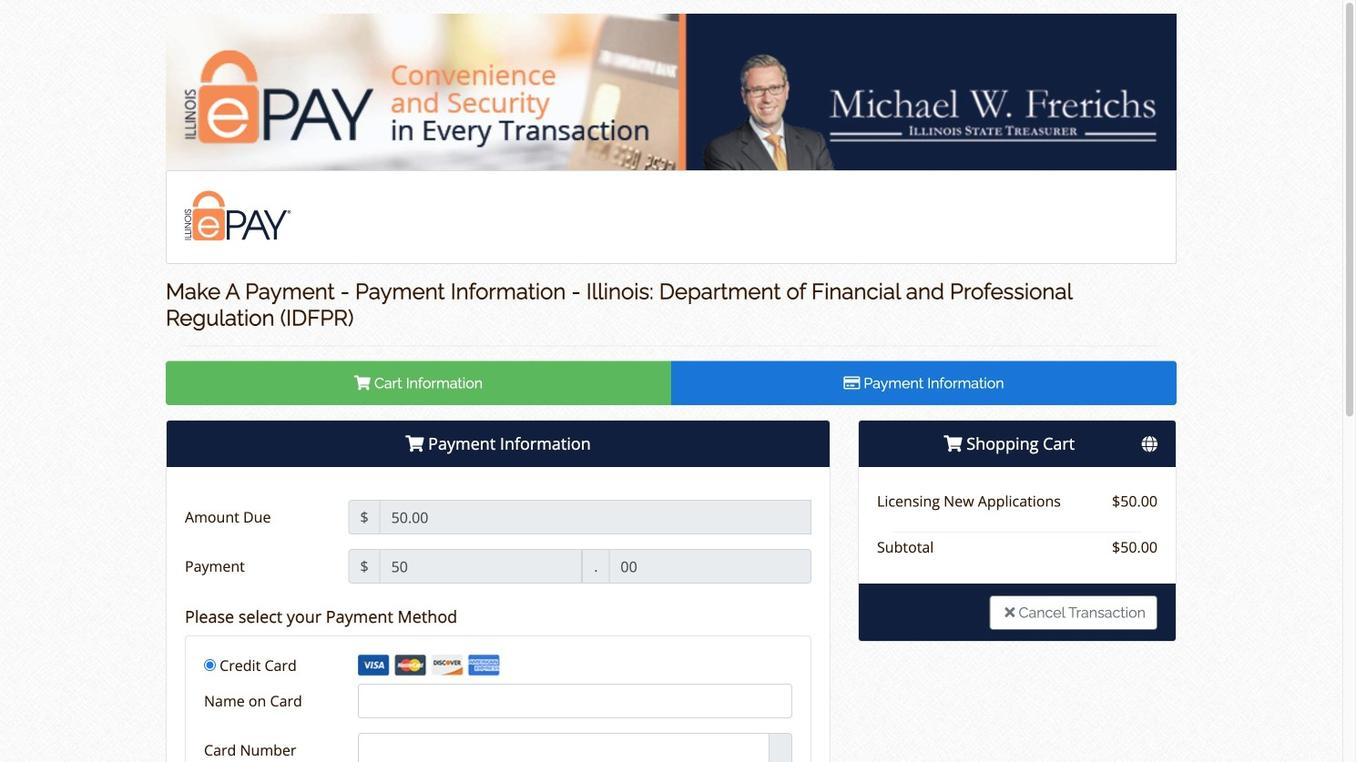 Task type: vqa. For each thing, say whether or not it's contained in the screenshot.
the bottom Illinois: Department of Financial and Professional Regulation (IDFPR) image
yes



Task type: describe. For each thing, give the bounding box(es) containing it.
shopping cart image
[[944, 436, 963, 453]]

0 vertical spatial illinois: department of financial and professional regulation (idfpr) image
[[166, 14, 1177, 171]]

1 vertical spatial illinois: department of financial and professional regulation (idfpr) image
[[181, 183, 295, 252]]

web image
[[1142, 437, 1158, 453]]

1 horizontal spatial shopping cart image
[[406, 436, 424, 453]]



Task type: locate. For each thing, give the bounding box(es) containing it.
shopping cart image
[[354, 376, 371, 391], [406, 436, 424, 453]]

credit card image
[[844, 376, 861, 391]]

illinois: department of financial and professional regulation (idfpr) image
[[166, 14, 1177, 171], [181, 183, 295, 252]]

None text field
[[380, 550, 582, 584], [609, 550, 812, 584], [358, 685, 793, 719], [380, 550, 582, 584], [609, 550, 812, 584], [358, 685, 793, 719]]

0 horizontal spatial shopping cart image
[[354, 376, 371, 391]]

1 vertical spatial shopping cart image
[[406, 436, 424, 453]]

remove image
[[1005, 606, 1016, 620]]

None text field
[[358, 734, 770, 763]]

None number field
[[380, 500, 812, 535]]

0 vertical spatial shopping cart image
[[354, 376, 371, 391]]

None radio
[[204, 660, 216, 672]]



